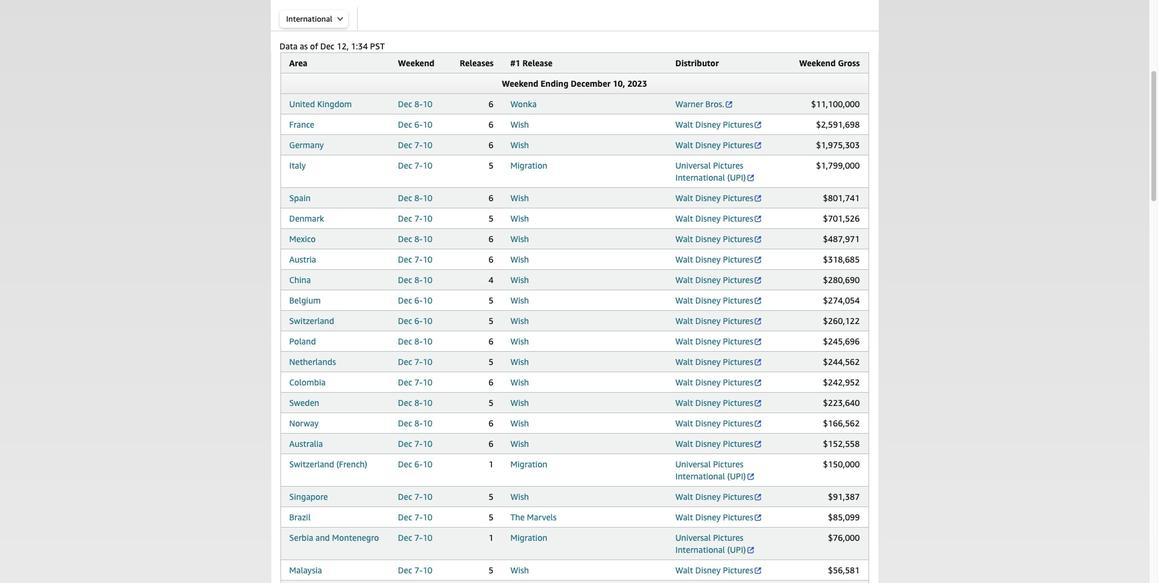 Task type: vqa. For each thing, say whether or not it's contained in the screenshot.
the top 57.9%
no



Task type: describe. For each thing, give the bounding box(es) containing it.
montenegro
[[332, 533, 379, 543]]

colombia link
[[289, 378, 326, 388]]

dec 7-10 for australia
[[398, 439, 433, 449]]

area
[[289, 58, 307, 68]]

walt disney pictures link for $1,975,303
[[675, 140, 762, 150]]

warner bros.
[[675, 99, 724, 109]]

walt disney pictures link for $280,690
[[675, 275, 762, 285]]

wish link for sweden
[[510, 398, 529, 408]]

$91,387
[[828, 492, 860, 502]]

germany link
[[289, 140, 324, 150]]

switzerland (french)
[[289, 460, 367, 470]]

#1
[[510, 58, 520, 68]]

the marvels link
[[510, 513, 557, 523]]

6 for colombia
[[489, 378, 493, 388]]

10 for colombia
[[423, 378, 433, 388]]

united kingdom
[[289, 99, 352, 109]]

singapore link
[[289, 492, 328, 502]]

dec for netherlands
[[398, 357, 412, 367]]

dec 7-10 for netherlands
[[398, 357, 433, 367]]

dec 7-10 for singapore
[[398, 492, 433, 502]]

mexico link
[[289, 234, 316, 244]]

dec 8-10 link for sweden
[[398, 398, 433, 408]]

brazil
[[289, 513, 311, 523]]

dec 6-10 for switzerland (french)
[[398, 460, 433, 470]]

7- for denmark
[[414, 214, 423, 224]]

$318,685
[[823, 255, 860, 265]]

12,
[[337, 41, 349, 51]]

walt for $487,971
[[675, 234, 693, 244]]

(upi) for $1,799,000
[[727, 173, 746, 183]]

dec 7-10 for serbia and montenegro
[[398, 533, 433, 543]]

france link
[[289, 119, 314, 130]]

wish for poland
[[510, 337, 529, 347]]

france
[[289, 119, 314, 130]]

$152,558
[[823, 439, 860, 449]]

disney for $244,562
[[695, 357, 721, 367]]

pictures for $280,690
[[723, 275, 753, 285]]

dec 7-10 for colombia
[[398, 378, 433, 388]]

walt disney pictures link for $487,971
[[675, 234, 762, 244]]

1 for dec 7-10
[[489, 533, 493, 543]]

wish for norway
[[510, 419, 529, 429]]

walt for $701,526
[[675, 214, 693, 224]]

disney for $2,591,698
[[695, 119, 721, 130]]

walt disney pictures for $1,975,303
[[675, 140, 753, 150]]

united
[[289, 99, 315, 109]]

release
[[522, 58, 553, 68]]

$487,971
[[823, 234, 860, 244]]

dec for france
[[398, 119, 412, 130]]

united kingdom link
[[289, 99, 352, 109]]

pictures for $244,562
[[723, 357, 753, 367]]

walt disney pictures for $242,952
[[675, 378, 753, 388]]

wish link for australia
[[510, 439, 529, 449]]

switzerland (french) link
[[289, 460, 367, 470]]

wish for germany
[[510, 140, 529, 150]]

#1 release
[[510, 58, 553, 68]]

kingdom
[[317, 99, 352, 109]]

dec 8-10 link for china
[[398, 275, 433, 285]]

italy link
[[289, 160, 306, 171]]

walt for $244,562
[[675, 357, 693, 367]]

sweden
[[289, 398, 319, 408]]

dec 8-10 link for norway
[[398, 419, 433, 429]]

austria
[[289, 255, 316, 265]]

$244,562
[[823, 357, 860, 367]]

2023
[[627, 78, 647, 89]]

bros.
[[705, 99, 724, 109]]

switzerland for switzerland (french)
[[289, 460, 334, 470]]

$2,591,698
[[816, 119, 860, 130]]

disney for $260,122
[[695, 316, 721, 326]]

7- for brazil
[[414, 513, 423, 523]]

walt for $56,581
[[675, 566, 693, 576]]

migration link for switzerland (french)
[[510, 460, 547, 470]]

migration for switzerland (french)
[[510, 460, 547, 470]]

$801,741
[[823, 193, 860, 203]]

1:34
[[351, 41, 368, 51]]

6 for australia
[[489, 439, 493, 449]]

walt disney pictures for $318,685
[[675, 255, 753, 265]]

$245,696
[[823, 337, 860, 347]]

$1,975,303
[[816, 140, 860, 150]]

singapore
[[289, 492, 328, 502]]

wish for mexico
[[510, 234, 529, 244]]

5 for denmark
[[489, 214, 493, 224]]

norway
[[289, 419, 319, 429]]

wish link for germany
[[510, 140, 529, 150]]

10 for malaysia
[[423, 566, 433, 576]]

wish link for singapore
[[510, 492, 529, 502]]

walt for $280,690
[[675, 275, 693, 285]]

warner bros. link
[[675, 99, 733, 109]]

6 for norway
[[489, 419, 493, 429]]

disney for $152,558
[[695, 439, 721, 449]]

pst
[[370, 41, 385, 51]]

dec 7-10 link for austria
[[398, 255, 433, 265]]

dec 8-10 link for mexico
[[398, 234, 433, 244]]

$11,100,000
[[811, 99, 860, 109]]

5 for netherlands
[[489, 357, 493, 367]]

(french)
[[336, 460, 367, 470]]

denmark link
[[289, 214, 324, 224]]

$242,952
[[823, 378, 860, 388]]

as
[[300, 41, 308, 51]]

walt disney pictures link for $91,387
[[675, 492, 762, 502]]

pictures for $701,526
[[723, 214, 753, 224]]

10 for united kingdom
[[423, 99, 433, 109]]

ending
[[541, 78, 568, 89]]

walt disney pictures link for $245,696
[[675, 337, 762, 347]]

walt disney pictures link for $260,122
[[675, 316, 762, 326]]

weekend ending december 10, 2023
[[502, 78, 647, 89]]

walt for $242,952
[[675, 378, 693, 388]]

dec 7-10 for malaysia
[[398, 566, 433, 576]]

china
[[289, 275, 311, 285]]

data
[[280, 41, 298, 51]]

pictures for $2,591,698
[[723, 119, 753, 130]]

walt disney pictures for $487,971
[[675, 234, 753, 244]]

netherlands link
[[289, 357, 336, 367]]

wish for sweden
[[510, 398, 529, 408]]

dec for poland
[[398, 337, 412, 347]]

8- for norway
[[414, 419, 423, 429]]

4
[[489, 275, 493, 285]]

marvels
[[527, 513, 557, 523]]

germany
[[289, 140, 324, 150]]

warner
[[675, 99, 703, 109]]

8- for spain
[[414, 193, 423, 203]]

wonka link
[[510, 99, 537, 109]]

december
[[571, 78, 611, 89]]

disney for $1,975,303
[[695, 140, 721, 150]]

china link
[[289, 275, 311, 285]]

denmark
[[289, 214, 324, 224]]

wish link for austria
[[510, 255, 529, 265]]

wish for denmark
[[510, 214, 529, 224]]

10 for france
[[423, 119, 433, 130]]

pictures for $245,696
[[723, 337, 753, 347]]

disney for $487,971
[[695, 234, 721, 244]]

disney for $701,526
[[695, 214, 721, 224]]

8- for china
[[414, 275, 423, 285]]

dec 8-10 for sweden
[[398, 398, 433, 408]]

walt disney pictures for $274,054
[[675, 296, 753, 306]]

walt disney pictures link for $274,054
[[675, 296, 762, 306]]

dec 8-10 link for spain
[[398, 193, 433, 203]]

disney for $242,952
[[695, 378, 721, 388]]

dec for austria
[[398, 255, 412, 265]]

universal pictures international (upi) for $150,000
[[675, 460, 746, 482]]

spain link
[[289, 193, 311, 203]]

wish link for norway
[[510, 419, 529, 429]]

dec 6-10 for france
[[398, 119, 433, 130]]

walt for $152,558
[[675, 439, 693, 449]]

serbia
[[289, 533, 313, 543]]

migration for serbia and montenegro
[[510, 533, 547, 543]]

universal pictures international (upi) link for $1,799,000
[[675, 160, 755, 183]]

releases
[[460, 58, 493, 68]]



Task type: locate. For each thing, give the bounding box(es) containing it.
3 migration from the top
[[510, 533, 547, 543]]

3 disney from the top
[[695, 193, 721, 203]]

walt disney pictures link for $223,640
[[675, 398, 762, 408]]

dec 7-10
[[398, 140, 433, 150], [398, 160, 433, 171], [398, 214, 433, 224], [398, 255, 433, 265], [398, 357, 433, 367], [398, 378, 433, 388], [398, 439, 433, 449], [398, 492, 433, 502], [398, 513, 433, 523], [398, 533, 433, 543], [398, 566, 433, 576]]

dec for brazil
[[398, 513, 412, 523]]

10 walt from the top
[[675, 337, 693, 347]]

malaysia link
[[289, 566, 322, 576]]

walt for $2,591,698
[[675, 119, 693, 130]]

17 walt disney pictures link from the top
[[675, 513, 762, 523]]

dec 7-10 link for serbia and montenegro
[[398, 533, 433, 543]]

10 wish link from the top
[[510, 337, 529, 347]]

16 walt disney pictures from the top
[[675, 492, 753, 502]]

2 10 from the top
[[423, 119, 433, 130]]

10 for australia
[[423, 439, 433, 449]]

pictures for $56,581
[[723, 566, 753, 576]]

and
[[315, 533, 330, 543]]

9 walt disney pictures from the top
[[675, 316, 753, 326]]

5
[[489, 160, 493, 171], [489, 214, 493, 224], [489, 296, 493, 306], [489, 316, 493, 326], [489, 357, 493, 367], [489, 398, 493, 408], [489, 492, 493, 502], [489, 513, 493, 523], [489, 566, 493, 576]]

of
[[310, 41, 318, 51]]

$76,000
[[828, 533, 860, 543]]

1 universal pictures international (upi) from the top
[[675, 160, 746, 183]]

1 vertical spatial (upi)
[[727, 472, 746, 482]]

australia link
[[289, 439, 323, 449]]

4 6- from the top
[[414, 460, 423, 470]]

12 walt disney pictures link from the top
[[675, 378, 762, 388]]

1 migration link from the top
[[510, 160, 547, 171]]

universal for $76,000
[[675, 533, 711, 543]]

2 dec 6-10 link from the top
[[398, 296, 433, 306]]

5 wish from the top
[[510, 234, 529, 244]]

sweden link
[[289, 398, 319, 408]]

dec 7-10 link
[[398, 140, 433, 150], [398, 160, 433, 171], [398, 214, 433, 224], [398, 255, 433, 265], [398, 357, 433, 367], [398, 378, 433, 388], [398, 439, 433, 449], [398, 492, 433, 502], [398, 513, 433, 523], [398, 533, 433, 543], [398, 566, 433, 576]]

dec 8-10
[[398, 99, 433, 109], [398, 193, 433, 203], [398, 234, 433, 244], [398, 275, 433, 285], [398, 337, 433, 347], [398, 398, 433, 408], [398, 419, 433, 429]]

17 walt disney pictures from the top
[[675, 513, 753, 523]]

$1,799,000
[[816, 160, 860, 171]]

dec
[[320, 41, 334, 51], [398, 99, 412, 109], [398, 119, 412, 130], [398, 140, 412, 150], [398, 160, 412, 171], [398, 193, 412, 203], [398, 214, 412, 224], [398, 234, 412, 244], [398, 255, 412, 265], [398, 275, 412, 285], [398, 296, 412, 306], [398, 316, 412, 326], [398, 337, 412, 347], [398, 357, 412, 367], [398, 378, 412, 388], [398, 398, 412, 408], [398, 419, 412, 429], [398, 439, 412, 449], [398, 460, 412, 470], [398, 492, 412, 502], [398, 513, 412, 523], [398, 533, 412, 543], [398, 566, 412, 576]]

walt disney pictures link
[[675, 119, 762, 130], [675, 140, 762, 150], [675, 193, 762, 203], [675, 214, 762, 224], [675, 234, 762, 244], [675, 255, 762, 265], [675, 275, 762, 285], [675, 296, 762, 306], [675, 316, 762, 326], [675, 337, 762, 347], [675, 357, 762, 367], [675, 378, 762, 388], [675, 398, 762, 408], [675, 419, 762, 429], [675, 439, 762, 449], [675, 492, 762, 502], [675, 513, 762, 523], [675, 566, 762, 576]]

6 walt disney pictures from the top
[[675, 255, 753, 265]]

2 horizontal spatial weekend
[[799, 58, 836, 68]]

the
[[510, 513, 525, 523]]

wish link
[[510, 119, 529, 130], [510, 140, 529, 150], [510, 193, 529, 203], [510, 214, 529, 224], [510, 234, 529, 244], [510, 255, 529, 265], [510, 275, 529, 285], [510, 296, 529, 306], [510, 316, 529, 326], [510, 337, 529, 347], [510, 357, 529, 367], [510, 378, 529, 388], [510, 398, 529, 408], [510, 419, 529, 429], [510, 439, 529, 449], [510, 492, 529, 502], [510, 566, 529, 576]]

walt disney pictures for $2,591,698
[[675, 119, 753, 130]]

1 dec 7-10 link from the top
[[398, 140, 433, 150]]

7- for singapore
[[414, 492, 423, 502]]

belgium link
[[289, 296, 321, 306]]

poland link
[[289, 337, 316, 347]]

1 dec 7-10 from the top
[[398, 140, 433, 150]]

4 6 from the top
[[489, 193, 493, 203]]

wish for china
[[510, 275, 529, 285]]

walt
[[675, 119, 693, 130], [675, 140, 693, 150], [675, 193, 693, 203], [675, 214, 693, 224], [675, 234, 693, 244], [675, 255, 693, 265], [675, 275, 693, 285], [675, 296, 693, 306], [675, 316, 693, 326], [675, 337, 693, 347], [675, 357, 693, 367], [675, 378, 693, 388], [675, 398, 693, 408], [675, 419, 693, 429], [675, 439, 693, 449], [675, 492, 693, 502], [675, 513, 693, 523], [675, 566, 693, 576]]

7- for austria
[[414, 255, 423, 265]]

dec for mexico
[[398, 234, 412, 244]]

0 vertical spatial 1
[[489, 460, 493, 470]]

10 walt disney pictures from the top
[[675, 337, 753, 347]]

walt for $223,640
[[675, 398, 693, 408]]

11 10 from the top
[[423, 316, 433, 326]]

wish link for switzerland
[[510, 316, 529, 326]]

dec 6-10 for belgium
[[398, 296, 433, 306]]

2 vertical spatial migration link
[[510, 533, 547, 543]]

10 for poland
[[423, 337, 433, 347]]

1 vertical spatial migration
[[510, 460, 547, 470]]

walt disney pictures for $85,099
[[675, 513, 753, 523]]

wish for malaysia
[[510, 566, 529, 576]]

6 dec 8-10 link from the top
[[398, 398, 433, 408]]

disney for $318,685
[[695, 255, 721, 265]]

weekend for weekend
[[398, 58, 434, 68]]

dec 7-10 for italy
[[398, 160, 433, 171]]

2 universal pictures international (upi) link from the top
[[675, 460, 755, 482]]

weekend for weekend gross
[[799, 58, 836, 68]]

belgium
[[289, 296, 321, 306]]

universal pictures international (upi)
[[675, 160, 746, 183], [675, 460, 746, 482], [675, 533, 746, 556]]

distributor
[[675, 58, 719, 68]]

1 horizontal spatial weekend
[[502, 78, 538, 89]]

7 wish link from the top
[[510, 275, 529, 285]]

pictures for $801,741
[[723, 193, 753, 203]]

2 migration link from the top
[[510, 460, 547, 470]]

disney
[[695, 119, 721, 130], [695, 140, 721, 150], [695, 193, 721, 203], [695, 214, 721, 224], [695, 234, 721, 244], [695, 255, 721, 265], [695, 275, 721, 285], [695, 296, 721, 306], [695, 316, 721, 326], [695, 337, 721, 347], [695, 357, 721, 367], [695, 378, 721, 388], [695, 398, 721, 408], [695, 419, 721, 429], [695, 439, 721, 449], [695, 492, 721, 502], [695, 513, 721, 523], [695, 566, 721, 576]]

10 6 from the top
[[489, 439, 493, 449]]

9 disney from the top
[[695, 316, 721, 326]]

15 wish link from the top
[[510, 439, 529, 449]]

5 wish link from the top
[[510, 234, 529, 244]]

data as of dec 12, 1:34 pst
[[280, 41, 385, 51]]

3 walt from the top
[[675, 193, 693, 203]]

walt disney pictures link for $85,099
[[675, 513, 762, 523]]

universal
[[675, 160, 711, 171], [675, 460, 711, 470], [675, 533, 711, 543]]

colombia
[[289, 378, 326, 388]]

5 walt from the top
[[675, 234, 693, 244]]

8-
[[414, 99, 423, 109], [414, 193, 423, 203], [414, 234, 423, 244], [414, 275, 423, 285], [414, 337, 423, 347], [414, 398, 423, 408], [414, 419, 423, 429]]

the marvels
[[510, 513, 557, 523]]

0 vertical spatial migration
[[510, 160, 547, 171]]

walt disney pictures for $245,696
[[675, 337, 753, 347]]

$274,054
[[823, 296, 860, 306]]

migration
[[510, 160, 547, 171], [510, 460, 547, 470], [510, 533, 547, 543]]

6 for germany
[[489, 140, 493, 150]]

7- for australia
[[414, 439, 423, 449]]

6 for spain
[[489, 193, 493, 203]]

13 wish link from the top
[[510, 398, 529, 408]]

10,
[[613, 78, 625, 89]]

1 dec 6-10 from the top
[[398, 119, 433, 130]]

8 dec 7-10 from the top
[[398, 492, 433, 502]]

walt for $245,696
[[675, 337, 693, 347]]

switzerland down belgium link
[[289, 316, 334, 326]]

$701,526
[[823, 214, 860, 224]]

dec 6-10
[[398, 119, 433, 130], [398, 296, 433, 306], [398, 316, 433, 326], [398, 460, 433, 470]]

australia
[[289, 439, 323, 449]]

14 walt from the top
[[675, 419, 693, 429]]

2 walt from the top
[[675, 140, 693, 150]]

6 wish from the top
[[510, 255, 529, 265]]

dec 7-10 for brazil
[[398, 513, 433, 523]]

10 dec 7-10 from the top
[[398, 533, 433, 543]]

1 vertical spatial 1
[[489, 533, 493, 543]]

7- for netherlands
[[414, 357, 423, 367]]

10 for china
[[423, 275, 433, 285]]

7 dec 8-10 from the top
[[398, 419, 433, 429]]

dec 8-10 for poland
[[398, 337, 433, 347]]

18 disney from the top
[[695, 566, 721, 576]]

10 for netherlands
[[423, 357, 433, 367]]

1 5 from the top
[[489, 160, 493, 171]]

malaysia
[[289, 566, 322, 576]]

3 dec 6-10 from the top
[[398, 316, 433, 326]]

2 vertical spatial universal pictures international (upi) link
[[675, 533, 755, 556]]

3 5 from the top
[[489, 296, 493, 306]]

poland
[[289, 337, 316, 347]]

0 vertical spatial universal pictures international (upi) link
[[675, 160, 755, 183]]

1 vertical spatial migration link
[[510, 460, 547, 470]]

dec 7-10 link for italy
[[398, 160, 433, 171]]

18 10 from the top
[[423, 460, 433, 470]]

dec 7-10 for germany
[[398, 140, 433, 150]]

wish for spain
[[510, 193, 529, 203]]

2 vertical spatial (upi)
[[727, 545, 746, 556]]

12 walt disney pictures from the top
[[675, 378, 753, 388]]

$56,581
[[828, 566, 860, 576]]

switzerland
[[289, 316, 334, 326], [289, 460, 334, 470]]

international
[[286, 14, 332, 24], [675, 173, 725, 183], [675, 472, 725, 482], [675, 545, 725, 556]]

wish link for china
[[510, 275, 529, 285]]

mexico
[[289, 234, 316, 244]]

7-
[[414, 140, 423, 150], [414, 160, 423, 171], [414, 214, 423, 224], [414, 255, 423, 265], [414, 357, 423, 367], [414, 378, 423, 388], [414, 439, 423, 449], [414, 492, 423, 502], [414, 513, 423, 523], [414, 533, 423, 543], [414, 566, 423, 576]]

walt disney pictures link for $701,526
[[675, 214, 762, 224]]

norway link
[[289, 419, 319, 429]]

1 7- from the top
[[414, 140, 423, 150]]

disney for $801,741
[[695, 193, 721, 203]]

6 for mexico
[[489, 234, 493, 244]]

walt for $91,387
[[675, 492, 693, 502]]

12 wish link from the top
[[510, 378, 529, 388]]

gross
[[838, 58, 860, 68]]

pictures for $223,640
[[723, 398, 753, 408]]

5 7- from the top
[[414, 357, 423, 367]]

11 disney from the top
[[695, 357, 721, 367]]

3 dec 7-10 from the top
[[398, 214, 433, 224]]

austria link
[[289, 255, 316, 265]]

13 disney from the top
[[695, 398, 721, 408]]

$260,122
[[823, 316, 860, 326]]

1
[[489, 460, 493, 470], [489, 533, 493, 543]]

italy
[[289, 160, 306, 171]]

$166,562
[[823, 419, 860, 429]]

dec 6-10 link for france
[[398, 119, 433, 130]]

$85,099
[[828, 513, 860, 523]]

14 disney from the top
[[695, 419, 721, 429]]

(upi) for $76,000
[[727, 545, 746, 556]]

14 walt disney pictures from the top
[[675, 419, 753, 429]]

dec for germany
[[398, 140, 412, 150]]

pictures for $242,952
[[723, 378, 753, 388]]

1 walt from the top
[[675, 119, 693, 130]]

6 dec 7-10 link from the top
[[398, 378, 433, 388]]

$280,690
[[823, 275, 860, 285]]

$223,640
[[823, 398, 860, 408]]

0 horizontal spatial weekend
[[398, 58, 434, 68]]

3 6- from the top
[[414, 316, 423, 326]]

15 10 from the top
[[423, 398, 433, 408]]

6 dec 8-10 from the top
[[398, 398, 433, 408]]

2 dec 7-10 from the top
[[398, 160, 433, 171]]

brazil link
[[289, 513, 311, 523]]

walt disney pictures link for $2,591,698
[[675, 119, 762, 130]]

16 walt from the top
[[675, 492, 693, 502]]

2 dec 8-10 link from the top
[[398, 193, 433, 203]]

2 wish link from the top
[[510, 140, 529, 150]]

wish link for belgium
[[510, 296, 529, 306]]

1 vertical spatial universal
[[675, 460, 711, 470]]

dec for australia
[[398, 439, 412, 449]]

walt for $318,685
[[675, 255, 693, 265]]

dropdown image
[[337, 16, 343, 21]]

dec for united kingdom
[[398, 99, 412, 109]]

wonka
[[510, 99, 537, 109]]

5 for brazil
[[489, 513, 493, 523]]

7 8- from the top
[[414, 419, 423, 429]]

1 switzerland from the top
[[289, 316, 334, 326]]

switzerland link
[[289, 316, 334, 326]]

4 wish from the top
[[510, 214, 529, 224]]

6- for switzerland (french)
[[414, 460, 423, 470]]

(upi)
[[727, 173, 746, 183], [727, 472, 746, 482], [727, 545, 746, 556]]

3 dec 6-10 link from the top
[[398, 316, 433, 326]]

walt disney pictures link for $152,558
[[675, 439, 762, 449]]

13 walt disney pictures link from the top
[[675, 398, 762, 408]]

3 dec 7-10 link from the top
[[398, 214, 433, 224]]

6 8- from the top
[[414, 398, 423, 408]]

17 wish link from the top
[[510, 566, 529, 576]]

8 wish link from the top
[[510, 296, 529, 306]]

10 for serbia and montenegro
[[423, 533, 433, 543]]

$150,000
[[823, 460, 860, 470]]

10 walt disney pictures link from the top
[[675, 337, 762, 347]]

universal pictures international (upi) link for $76,000
[[675, 533, 755, 556]]

2 vertical spatial migration
[[510, 533, 547, 543]]

serbia and montenegro link
[[289, 533, 379, 543]]

8 dec 7-10 link from the top
[[398, 492, 433, 502]]

wish link for malaysia
[[510, 566, 529, 576]]

walt disney pictures link for $318,685
[[675, 255, 762, 265]]

4 dec 8-10 link from the top
[[398, 275, 433, 285]]

walt disney pictures for $56,581
[[675, 566, 753, 576]]

spain
[[289, 193, 311, 203]]

16 wish from the top
[[510, 492, 529, 502]]

walt disney pictures
[[675, 119, 753, 130], [675, 140, 753, 150], [675, 193, 753, 203], [675, 214, 753, 224], [675, 234, 753, 244], [675, 255, 753, 265], [675, 275, 753, 285], [675, 296, 753, 306], [675, 316, 753, 326], [675, 337, 753, 347], [675, 357, 753, 367], [675, 378, 753, 388], [675, 398, 753, 408], [675, 419, 753, 429], [675, 439, 753, 449], [675, 492, 753, 502], [675, 513, 753, 523], [675, 566, 753, 576]]

international for switzerland (french)
[[675, 472, 725, 482]]

walt disney pictures for $244,562
[[675, 357, 753, 367]]

2 dec 7-10 link from the top
[[398, 160, 433, 171]]

16 10 from the top
[[423, 419, 433, 429]]

0 vertical spatial universal
[[675, 160, 711, 171]]

8 5 from the top
[[489, 513, 493, 523]]

dec for singapore
[[398, 492, 412, 502]]

3 migration link from the top
[[510, 533, 547, 543]]

2 vertical spatial universal
[[675, 533, 711, 543]]

22 10 from the top
[[423, 566, 433, 576]]

weekend gross
[[799, 58, 860, 68]]

10 for norway
[[423, 419, 433, 429]]

2 dec 6-10 from the top
[[398, 296, 433, 306]]

0 vertical spatial migration link
[[510, 160, 547, 171]]

2 vertical spatial universal pictures international (upi)
[[675, 533, 746, 556]]

1 vertical spatial universal pictures international (upi)
[[675, 460, 746, 482]]

7- for germany
[[414, 140, 423, 150]]

7 disney from the top
[[695, 275, 721, 285]]

3 universal pictures international (upi) link from the top
[[675, 533, 755, 556]]

17 walt from the top
[[675, 513, 693, 523]]

dec for switzerland (french)
[[398, 460, 412, 470]]

dec 6-10 link
[[398, 119, 433, 130], [398, 296, 433, 306], [398, 316, 433, 326], [398, 460, 433, 470]]

1 vertical spatial switzerland
[[289, 460, 334, 470]]

18 walt from the top
[[675, 566, 693, 576]]

6 walt disney pictures link from the top
[[675, 255, 762, 265]]

migration link
[[510, 160, 547, 171], [510, 460, 547, 470], [510, 533, 547, 543]]

5 10 from the top
[[423, 193, 433, 203]]

walt disney pictures link for $244,562
[[675, 357, 762, 367]]

dec for norway
[[398, 419, 412, 429]]

12 walt from the top
[[675, 378, 693, 388]]

8- for mexico
[[414, 234, 423, 244]]

13 walt disney pictures from the top
[[675, 398, 753, 408]]

dec 7-10 link for singapore
[[398, 492, 433, 502]]

4 disney from the top
[[695, 214, 721, 224]]

10 for brazil
[[423, 513, 433, 523]]

14 wish from the top
[[510, 419, 529, 429]]

weekend
[[398, 58, 434, 68], [799, 58, 836, 68], [502, 78, 538, 89]]

6-
[[414, 119, 423, 130], [414, 296, 423, 306], [414, 316, 423, 326], [414, 460, 423, 470]]

3 wish link from the top
[[510, 193, 529, 203]]

universal pictures international (upi) for $1,799,000
[[675, 160, 746, 183]]

serbia and montenegro
[[289, 533, 379, 543]]

switzerland down australia link
[[289, 460, 334, 470]]

7 10 from the top
[[423, 234, 433, 244]]

10 for switzerland
[[423, 316, 433, 326]]

0 vertical spatial switzerland
[[289, 316, 334, 326]]

14 walt disney pictures link from the top
[[675, 419, 762, 429]]

1 vertical spatial universal pictures international (upi) link
[[675, 460, 755, 482]]

netherlands
[[289, 357, 336, 367]]

10 wish from the top
[[510, 337, 529, 347]]

13 walt from the top
[[675, 398, 693, 408]]

disney for $245,696
[[695, 337, 721, 347]]

universal for $150,000
[[675, 460, 711, 470]]

7 7- from the top
[[414, 439, 423, 449]]

2 walt disney pictures from the top
[[675, 140, 753, 150]]

4 8- from the top
[[414, 275, 423, 285]]

dec 6-10 for switzerland
[[398, 316, 433, 326]]

pictures for $85,099
[[723, 513, 753, 523]]

dec 7-10 link for germany
[[398, 140, 433, 150]]

0 vertical spatial universal pictures international (upi)
[[675, 160, 746, 183]]

2 5 from the top
[[489, 214, 493, 224]]

0 vertical spatial (upi)
[[727, 173, 746, 183]]

international for serbia and montenegro
[[675, 545, 725, 556]]

10 for sweden
[[423, 398, 433, 408]]

7- for italy
[[414, 160, 423, 171]]

disney for $56,581
[[695, 566, 721, 576]]

dec for sweden
[[398, 398, 412, 408]]

dec 8-10 for spain
[[398, 193, 433, 203]]



